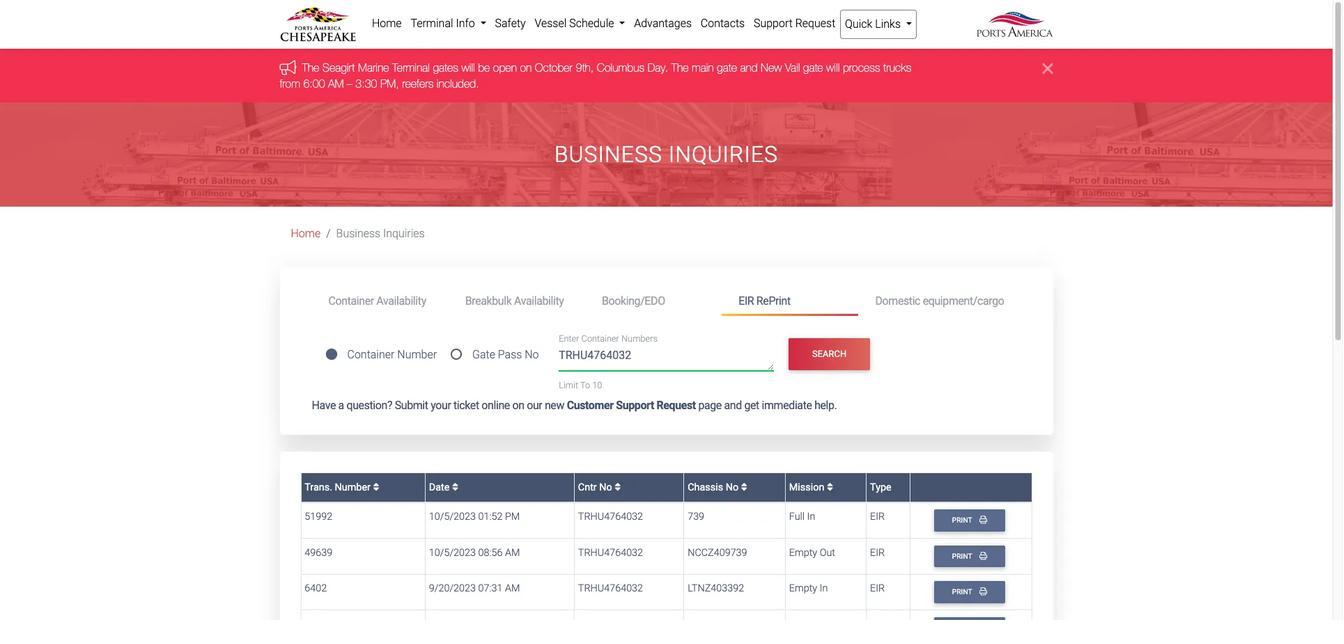 Task type: locate. For each thing, give the bounding box(es) containing it.
1 vertical spatial home link
[[291, 227, 321, 241]]

1 vertical spatial print image
[[980, 588, 988, 596]]

2 vertical spatial print
[[953, 588, 974, 598]]

terminal left info at the left
[[411, 17, 453, 30]]

Enter Container Numbers text field
[[559, 348, 774, 371]]

number for container number
[[397, 349, 437, 362]]

9/20/2023
[[429, 584, 476, 595]]

10/5/2023 01:52 pm
[[429, 512, 520, 524]]

3 print from the top
[[953, 588, 974, 598]]

0 horizontal spatial business
[[336, 227, 381, 241]]

sort image right chassis
[[741, 483, 748, 493]]

1 vertical spatial 10/5/2023
[[429, 548, 476, 560]]

10/5/2023 up 9/20/2023
[[429, 548, 476, 560]]

0 horizontal spatial home link
[[291, 227, 321, 241]]

0 vertical spatial request
[[796, 17, 836, 30]]

close image
[[1043, 60, 1053, 77]]

1 horizontal spatial sort image
[[452, 483, 459, 493]]

pm
[[505, 512, 520, 524]]

2 print image from the top
[[980, 588, 988, 596]]

1 vertical spatial and
[[724, 399, 742, 413]]

availability for container availability
[[377, 294, 426, 308]]

in right full
[[807, 512, 816, 524]]

request
[[796, 17, 836, 30], [657, 399, 696, 413]]

print for full in
[[953, 517, 974, 526]]

and left get
[[724, 399, 742, 413]]

2 trhu4764032 from the top
[[578, 548, 643, 560]]

chassis no
[[688, 482, 741, 494]]

9/20/2023 07:31 am
[[429, 584, 520, 595]]

inquiries
[[669, 141, 778, 168], [383, 227, 425, 241]]

limit to 10
[[559, 380, 602, 391]]

0 vertical spatial print
[[953, 517, 974, 526]]

sort image inside cntr no link
[[615, 483, 621, 493]]

0 horizontal spatial the
[[302, 62, 319, 74]]

08:56
[[478, 548, 503, 560]]

will left process
[[827, 62, 840, 74]]

2 horizontal spatial sort image
[[741, 483, 748, 493]]

sort image inside date link
[[452, 483, 459, 493]]

container number
[[347, 349, 437, 362]]

0 vertical spatial on
[[520, 62, 532, 74]]

business
[[555, 141, 663, 168], [336, 227, 381, 241]]

pm,
[[380, 77, 399, 90]]

terminal inside the seagirt marine terminal gates will be open on october 9th, columbus day. the main gate and new vail gate will process trucks from 6:00 am – 3:30 pm, reefers included.
[[392, 62, 430, 74]]

container up question? in the bottom of the page
[[347, 349, 395, 362]]

1 vertical spatial terminal
[[392, 62, 430, 74]]

the seagirt marine terminal gates will be open on october 9th, columbus day. the main gate and new vail gate will process trucks from 6:00 am – 3:30 pm, reefers included. alert
[[0, 49, 1333, 103]]

the up 6:00
[[302, 62, 319, 74]]

sort image
[[615, 483, 621, 493], [827, 483, 833, 493]]

will left be
[[462, 62, 475, 74]]

0 horizontal spatial will
[[462, 62, 475, 74]]

number up submit
[[397, 349, 437, 362]]

0 vertical spatial print link
[[935, 510, 1005, 532]]

am right 08:56
[[505, 548, 520, 560]]

3:30
[[356, 77, 377, 90]]

2 vertical spatial print link
[[935, 582, 1005, 604]]

2 vertical spatial trhu4764032
[[578, 584, 643, 595]]

0 horizontal spatial availability
[[377, 294, 426, 308]]

have
[[312, 399, 336, 413]]

1 horizontal spatial will
[[827, 62, 840, 74]]

print link for full in
[[935, 510, 1005, 532]]

0 horizontal spatial business inquiries
[[336, 227, 425, 241]]

october
[[535, 62, 573, 74]]

in
[[807, 512, 816, 524], [820, 584, 828, 595]]

empty down empty out
[[789, 584, 818, 595]]

0 vertical spatial business inquiries
[[555, 141, 778, 168]]

0 vertical spatial print image
[[980, 553, 988, 560]]

2 sort image from the left
[[452, 483, 459, 493]]

1 vertical spatial on
[[513, 399, 525, 413]]

cntr no link
[[578, 482, 621, 494]]

a
[[338, 399, 344, 413]]

2 10/5/2023 from the top
[[429, 548, 476, 560]]

1 vertical spatial home
[[291, 227, 321, 241]]

sort image left type
[[827, 483, 833, 493]]

enter
[[559, 334, 579, 344]]

empty left out at the right bottom of the page
[[789, 548, 818, 560]]

no right "cntr" on the left bottom of page
[[600, 482, 612, 494]]

container for container availability
[[329, 294, 374, 308]]

pass
[[498, 349, 522, 362]]

main
[[692, 62, 714, 74]]

1 horizontal spatial no
[[600, 482, 612, 494]]

no for cntr no
[[600, 482, 612, 494]]

no right pass
[[525, 349, 539, 362]]

2 empty from the top
[[789, 584, 818, 595]]

container
[[329, 294, 374, 308], [582, 334, 619, 344], [347, 349, 395, 362]]

submit
[[395, 399, 428, 413]]

columbus
[[597, 62, 645, 74]]

eir for full in
[[870, 512, 885, 524]]

support right 'customer'
[[616, 399, 654, 413]]

2 vertical spatial container
[[347, 349, 395, 362]]

print
[[953, 517, 974, 526], [953, 553, 974, 562], [953, 588, 974, 598]]

availability inside container availability link
[[377, 294, 426, 308]]

1 horizontal spatial business
[[555, 141, 663, 168]]

eir down type
[[870, 512, 885, 524]]

and left new
[[740, 62, 758, 74]]

1 sort image from the left
[[615, 483, 621, 493]]

mission
[[789, 482, 827, 494]]

1 print image from the top
[[980, 553, 988, 560]]

1 vertical spatial request
[[657, 399, 696, 413]]

1 horizontal spatial home link
[[368, 10, 406, 38]]

sort image inside mission link
[[827, 483, 833, 493]]

reefers
[[402, 77, 434, 90]]

0 vertical spatial am
[[328, 77, 344, 90]]

am left –
[[328, 77, 344, 90]]

10/5/2023 down date link
[[429, 512, 476, 524]]

1 vertical spatial number
[[335, 482, 371, 494]]

0 horizontal spatial request
[[657, 399, 696, 413]]

full
[[789, 512, 805, 524]]

nccz409739
[[688, 548, 747, 560]]

1 horizontal spatial in
[[820, 584, 828, 595]]

0 horizontal spatial inquiries
[[383, 227, 425, 241]]

0 horizontal spatial number
[[335, 482, 371, 494]]

request left quick on the top
[[796, 17, 836, 30]]

2 vertical spatial am
[[505, 584, 520, 595]]

from
[[280, 77, 300, 90]]

2 gate from the left
[[803, 62, 824, 74]]

1 print link from the top
[[935, 510, 1005, 532]]

3 sort image from the left
[[741, 483, 748, 493]]

1 horizontal spatial the
[[672, 62, 689, 74]]

the seagirt marine terminal gates will be open on october 9th, columbus day. the main gate and new vail gate will process trucks from 6:00 am – 3:30 pm, reefers included. link
[[280, 62, 912, 90]]

0 vertical spatial and
[[740, 62, 758, 74]]

01:52
[[478, 512, 503, 524]]

0 vertical spatial container
[[329, 294, 374, 308]]

quick
[[845, 17, 873, 31]]

trans. number
[[305, 482, 373, 494]]

availability up enter at the bottom of the page
[[514, 294, 564, 308]]

will
[[462, 62, 475, 74], [827, 62, 840, 74]]

1 horizontal spatial number
[[397, 349, 437, 362]]

1 horizontal spatial gate
[[803, 62, 824, 74]]

no right chassis
[[726, 482, 739, 494]]

home for topmost home link
[[372, 17, 402, 30]]

1 horizontal spatial home
[[372, 17, 402, 30]]

eir for empty out
[[870, 548, 885, 560]]

1 horizontal spatial sort image
[[827, 483, 833, 493]]

1 sort image from the left
[[373, 483, 379, 493]]

10/5/2023
[[429, 512, 476, 524], [429, 548, 476, 560]]

1 print from the top
[[953, 517, 974, 526]]

0 horizontal spatial home
[[291, 227, 321, 241]]

number right trans.
[[335, 482, 371, 494]]

quick links
[[845, 17, 904, 31]]

date link
[[429, 482, 459, 494]]

no
[[525, 349, 539, 362], [600, 482, 612, 494], [726, 482, 739, 494]]

sort image for mission
[[827, 483, 833, 493]]

0 horizontal spatial gate
[[717, 62, 737, 74]]

on left our
[[513, 399, 525, 413]]

gate right vail
[[803, 62, 824, 74]]

0 horizontal spatial sort image
[[615, 483, 621, 493]]

print link for empty in
[[935, 582, 1005, 604]]

0 vertical spatial trhu4764032
[[578, 512, 643, 524]]

1 10/5/2023 from the top
[[429, 512, 476, 524]]

10/5/2023 for 10/5/2023 08:56 am
[[429, 548, 476, 560]]

1 availability from the left
[[377, 294, 426, 308]]

sort image up "10/5/2023 01:52 pm"
[[452, 483, 459, 493]]

1 vertical spatial print link
[[935, 546, 1005, 568]]

number
[[397, 349, 437, 362], [335, 482, 371, 494]]

equipment/cargo
[[923, 294, 1005, 308]]

0 vertical spatial inquiries
[[669, 141, 778, 168]]

eir for empty in
[[870, 584, 885, 595]]

739
[[688, 512, 705, 524]]

0 vertical spatial terminal
[[411, 17, 453, 30]]

availability up the container number
[[377, 294, 426, 308]]

0 horizontal spatial no
[[525, 349, 539, 362]]

home inside home link
[[372, 17, 402, 30]]

2 horizontal spatial no
[[726, 482, 739, 494]]

print link for empty out
[[935, 546, 1005, 568]]

0 vertical spatial in
[[807, 512, 816, 524]]

type
[[870, 482, 892, 494]]

no for chassis no
[[726, 482, 739, 494]]

0 horizontal spatial support
[[616, 399, 654, 413]]

number for trans. number
[[335, 482, 371, 494]]

availability inside breakbulk availability link
[[514, 294, 564, 308]]

3 trhu4764032 from the top
[[578, 584, 643, 595]]

question?
[[347, 399, 392, 413]]

trhu4764032 for ltnz403392
[[578, 584, 643, 595]]

vessel
[[535, 17, 567, 30]]

2 availability from the left
[[514, 294, 564, 308]]

sort image right "cntr" on the left bottom of page
[[615, 483, 621, 493]]

51992
[[305, 512, 333, 524]]

49639
[[305, 548, 333, 560]]

be
[[478, 62, 490, 74]]

1 vertical spatial empty
[[789, 584, 818, 595]]

1 horizontal spatial availability
[[514, 294, 564, 308]]

1 trhu4764032 from the top
[[578, 512, 643, 524]]

0 vertical spatial 10/5/2023
[[429, 512, 476, 524]]

–
[[347, 77, 353, 90]]

seagirt
[[323, 62, 355, 74]]

support request link
[[750, 10, 840, 38]]

advantages link
[[630, 10, 696, 38]]

trhu4764032 for 739
[[578, 512, 643, 524]]

mission link
[[789, 482, 833, 494]]

gate pass no
[[472, 349, 539, 362]]

container up the container number
[[329, 294, 374, 308]]

1 vertical spatial print
[[953, 553, 974, 562]]

3 print link from the top
[[935, 582, 1005, 604]]

empty out
[[789, 548, 836, 560]]

0 horizontal spatial sort image
[[373, 483, 379, 493]]

immediate
[[762, 399, 812, 413]]

sort image inside trans. number link
[[373, 483, 379, 493]]

2 print from the top
[[953, 553, 974, 562]]

sort image inside the chassis no link
[[741, 483, 748, 493]]

9th,
[[576, 62, 594, 74]]

1 horizontal spatial support
[[754, 17, 793, 30]]

sort image
[[373, 483, 379, 493], [452, 483, 459, 493], [741, 483, 748, 493]]

container availability link
[[312, 289, 449, 314]]

eir right empty in
[[870, 584, 885, 595]]

10/5/2023 08:56 am
[[429, 548, 520, 560]]

1 vertical spatial support
[[616, 399, 654, 413]]

support up new
[[754, 17, 793, 30]]

trucks
[[884, 62, 912, 74]]

the right day.
[[672, 62, 689, 74]]

on right open
[[520, 62, 532, 74]]

0 horizontal spatial in
[[807, 512, 816, 524]]

in down out at the right bottom of the page
[[820, 584, 828, 595]]

gate right main
[[717, 62, 737, 74]]

am right 07:31
[[505, 584, 520, 595]]

print image
[[980, 553, 988, 560], [980, 588, 988, 596]]

1 vertical spatial in
[[820, 584, 828, 595]]

2 print link from the top
[[935, 546, 1005, 568]]

customer support request link
[[567, 399, 696, 413]]

am
[[328, 77, 344, 90], [505, 548, 520, 560], [505, 584, 520, 595]]

1 vertical spatial trhu4764032
[[578, 548, 643, 560]]

support request
[[754, 17, 836, 30]]

the seagirt marine terminal gates will be open on october 9th, columbus day. the main gate and new vail gate will process trucks from 6:00 am – 3:30 pm, reefers included.
[[280, 62, 912, 90]]

terminal up reefers
[[392, 62, 430, 74]]

home link
[[368, 10, 406, 38], [291, 227, 321, 241]]

eir right out at the right bottom of the page
[[870, 548, 885, 560]]

request left page at the bottom of the page
[[657, 399, 696, 413]]

0 vertical spatial support
[[754, 17, 793, 30]]

0 vertical spatial number
[[397, 349, 437, 362]]

1 vertical spatial business inquiries
[[336, 227, 425, 241]]

1 horizontal spatial business inquiries
[[555, 141, 778, 168]]

terminal
[[411, 17, 453, 30], [392, 62, 430, 74]]

1 vertical spatial am
[[505, 548, 520, 560]]

breakbulk availability link
[[449, 289, 585, 314]]

sort image right trans.
[[373, 483, 379, 493]]

empty in
[[789, 584, 828, 595]]

2 sort image from the left
[[827, 483, 833, 493]]

1 empty from the top
[[789, 548, 818, 560]]

quick links link
[[840, 10, 917, 39]]

0 vertical spatial home
[[372, 17, 402, 30]]

0 vertical spatial empty
[[789, 548, 818, 560]]

container right enter at the bottom of the page
[[582, 334, 619, 344]]



Task type: vqa. For each thing, say whether or not it's contained in the screenshot.
Facility Info link
no



Task type: describe. For each thing, give the bounding box(es) containing it.
print for empty in
[[953, 588, 974, 598]]

page
[[699, 399, 722, 413]]

gate
[[472, 349, 495, 362]]

0 vertical spatial business
[[555, 141, 663, 168]]

domestic
[[876, 294, 921, 308]]

1 horizontal spatial request
[[796, 17, 836, 30]]

1 will from the left
[[462, 62, 475, 74]]

eir left reprint
[[739, 294, 754, 308]]

in for full in
[[807, 512, 816, 524]]

0 vertical spatial home link
[[368, 10, 406, 38]]

enter container numbers
[[559, 334, 658, 344]]

am inside the seagirt marine terminal gates will be open on october 9th, columbus day. the main gate and new vail gate will process trucks from 6:00 am – 3:30 pm, reefers included.
[[328, 77, 344, 90]]

have a question? submit your ticket online on our new customer support request page and get immediate help.
[[312, 399, 837, 413]]

container availability
[[329, 294, 426, 308]]

sort image for date
[[452, 483, 459, 493]]

sort image for chassis no
[[741, 483, 748, 493]]

contacts
[[701, 17, 745, 30]]

1 the from the left
[[302, 62, 319, 74]]

safety link
[[491, 10, 530, 38]]

links
[[876, 17, 901, 31]]

contacts link
[[696, 10, 750, 38]]

schedule
[[569, 17, 614, 30]]

1 vertical spatial inquiries
[[383, 227, 425, 241]]

domestic equipment/cargo
[[876, 294, 1005, 308]]

open
[[493, 62, 517, 74]]

new
[[545, 399, 565, 413]]

6402
[[305, 584, 327, 595]]

empty for empty in
[[789, 584, 818, 595]]

2 will from the left
[[827, 62, 840, 74]]

cntr no
[[578, 482, 615, 494]]

and inside the seagirt marine terminal gates will be open on october 9th, columbus day. the main gate and new vail gate will process trucks from 6:00 am – 3:30 pm, reefers included.
[[740, 62, 758, 74]]

gates
[[433, 62, 459, 74]]

online
[[482, 399, 510, 413]]

am for 10/5/2023 08:56 am
[[505, 548, 520, 560]]

ticket
[[454, 399, 479, 413]]

trhu4764032 for nccz409739
[[578, 548, 643, 560]]

vessel schedule link
[[530, 10, 630, 38]]

marine
[[358, 62, 389, 74]]

home for the left home link
[[291, 227, 321, 241]]

limit
[[559, 380, 578, 391]]

new
[[761, 62, 782, 74]]

in for empty in
[[820, 584, 828, 595]]

full in
[[789, 512, 816, 524]]

info
[[456, 17, 475, 30]]

cntr
[[578, 482, 597, 494]]

help.
[[815, 399, 837, 413]]

booking/edo link
[[585, 289, 722, 314]]

safety
[[495, 17, 526, 30]]

out
[[820, 548, 836, 560]]

empty for empty out
[[789, 548, 818, 560]]

search
[[813, 349, 847, 360]]

eir reprint
[[739, 294, 791, 308]]

1 vertical spatial business
[[336, 227, 381, 241]]

am for 9/20/2023 07:31 am
[[505, 584, 520, 595]]

container for container number
[[347, 349, 395, 362]]

sort image for cntr no
[[615, 483, 621, 493]]

availability for breakbulk availability
[[514, 294, 564, 308]]

breakbulk
[[465, 294, 512, 308]]

date
[[429, 482, 452, 494]]

bullhorn image
[[280, 60, 302, 75]]

your
[[431, 399, 451, 413]]

vail
[[785, 62, 800, 74]]

1 horizontal spatial inquiries
[[669, 141, 778, 168]]

included.
[[437, 77, 479, 90]]

2 the from the left
[[672, 62, 689, 74]]

print image
[[980, 517, 988, 524]]

print image for empty out
[[980, 553, 988, 560]]

customer
[[567, 399, 614, 413]]

terminal info link
[[406, 10, 491, 38]]

terminal info
[[411, 17, 478, 30]]

chassis
[[688, 482, 723, 494]]

numbers
[[622, 334, 658, 344]]

booking/edo
[[602, 294, 665, 308]]

eir reprint link
[[722, 289, 859, 316]]

get
[[745, 399, 760, 413]]

advantages
[[634, 17, 692, 30]]

sort image for trans. number
[[373, 483, 379, 493]]

trans.
[[305, 482, 332, 494]]

1 vertical spatial container
[[582, 334, 619, 344]]

print image for empty in
[[980, 588, 988, 596]]

breakbulk availability
[[465, 294, 564, 308]]

print for empty out
[[953, 553, 974, 562]]

reprint
[[757, 294, 791, 308]]

to
[[580, 380, 590, 391]]

ltnz403392
[[688, 584, 744, 595]]

our
[[527, 399, 542, 413]]

07:31
[[478, 584, 503, 595]]

vessel schedule
[[535, 17, 617, 30]]

chassis no link
[[688, 482, 748, 494]]

day.
[[648, 62, 668, 74]]

trans. number link
[[305, 482, 379, 494]]

10/5/2023 for 10/5/2023 01:52 pm
[[429, 512, 476, 524]]

1 gate from the left
[[717, 62, 737, 74]]

on inside the seagirt marine terminal gates will be open on october 9th, columbus day. the main gate and new vail gate will process trucks from 6:00 am – 3:30 pm, reefers included.
[[520, 62, 532, 74]]

domestic equipment/cargo link
[[859, 289, 1021, 314]]



